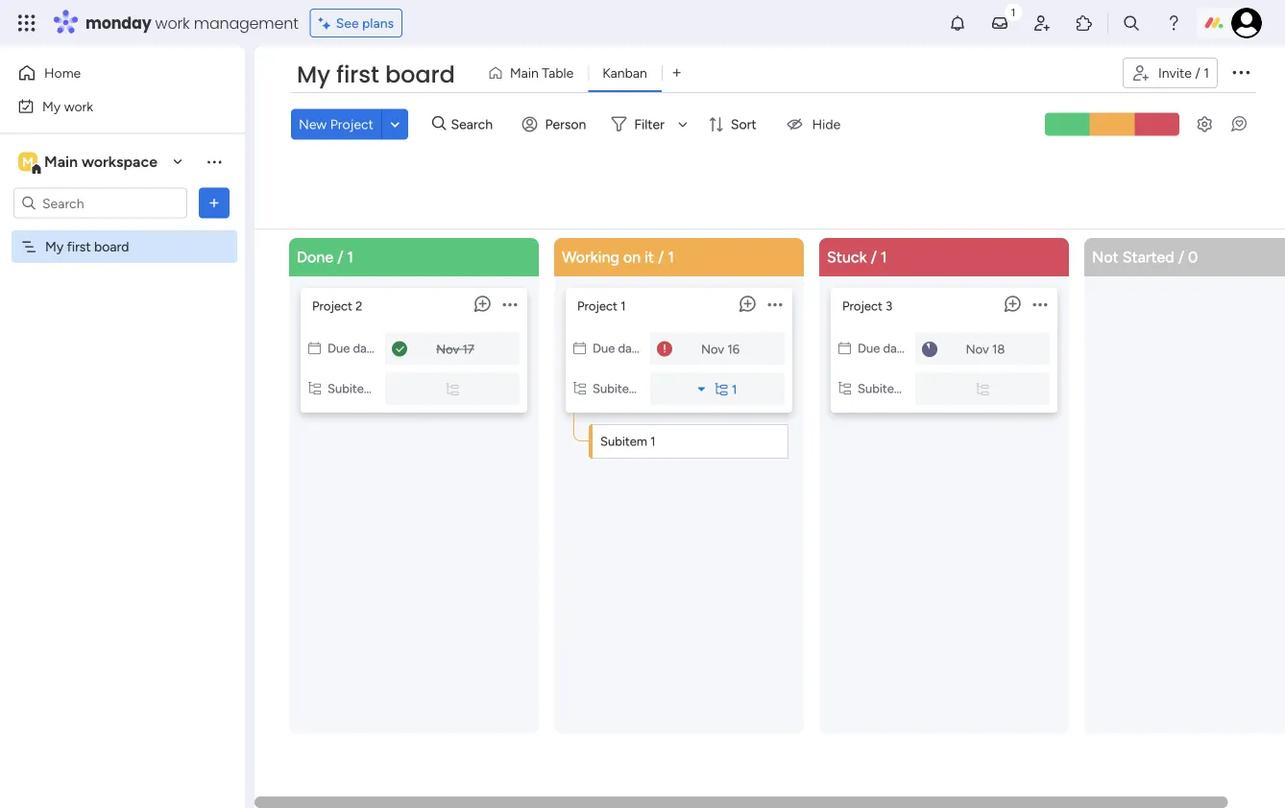 Task type: vqa. For each thing, say whether or not it's contained in the screenshot.
dapulse date column image
no



Task type: describe. For each thing, give the bounding box(es) containing it.
help image
[[1164, 13, 1183, 33]]

hide button
[[774, 109, 852, 140]]

first inside list box
[[67, 239, 91, 255]]

1 right 'it'
[[668, 248, 674, 266]]

due for stuck
[[858, 341, 880, 356]]

new project
[[299, 116, 374, 132]]

subitems for done / 1
[[328, 381, 380, 396]]

working
[[562, 248, 620, 266]]

main for main table
[[510, 65, 539, 81]]

stuck / 1
[[827, 248, 887, 266]]

1 right caret down icon
[[732, 382, 737, 397]]

monday work management
[[85, 12, 298, 34]]

m
[[22, 154, 34, 170]]

john smith image
[[1231, 8, 1262, 38]]

v2 calendar view small outline image for project 2
[[308, 341, 321, 356]]

main for main workspace
[[44, 153, 78, 171]]

row group containing done
[[285, 238, 1285, 797]]

/ for done
[[337, 248, 343, 266]]

project inside button
[[330, 116, 374, 132]]

invite
[[1158, 65, 1192, 81]]

options image
[[1230, 60, 1253, 83]]

plans
[[362, 15, 394, 31]]

on
[[623, 248, 641, 266]]

board inside my first board field
[[385, 59, 455, 91]]

my inside field
[[297, 59, 330, 91]]

list box containing project 1
[[566, 280, 792, 470]]

inbox image
[[990, 13, 1010, 33]]

1 inside button
[[1204, 65, 1209, 81]]

1 image
[[1005, 1, 1022, 23]]

table
[[542, 65, 574, 81]]

search everything image
[[1122, 13, 1141, 33]]

done / 1
[[297, 248, 354, 266]]

subitems inside list box
[[593, 381, 645, 396]]

sort button
[[700, 109, 768, 140]]

v2 search image
[[432, 113, 446, 135]]

my work button
[[12, 91, 207, 122]]

my first board inside my first board list box
[[45, 239, 129, 255]]

v2 done deadline image
[[392, 340, 407, 358]]

project 1
[[577, 298, 626, 314]]

Search in workspace field
[[40, 192, 160, 214]]

kanban button
[[588, 58, 662, 88]]

v2 subtasks column small outline image
[[839, 381, 851, 396]]

person
[[545, 116, 586, 132]]

v2 subtasks column small outline image for project 1
[[573, 381, 586, 396]]

options image
[[205, 194, 224, 213]]

invite members image
[[1033, 13, 1052, 33]]

due inside list box
[[593, 341, 615, 356]]

work for my
[[64, 98, 93, 114]]

done
[[297, 248, 333, 266]]

date inside list box
[[618, 341, 643, 356]]

select product image
[[17, 13, 37, 33]]

nov 18
[[966, 341, 1005, 357]]

it
[[645, 248, 654, 266]]

2
[[356, 298, 363, 314]]

3
[[886, 298, 893, 314]]

invite / 1
[[1158, 65, 1209, 81]]

not started / 0
[[1092, 248, 1198, 266]]

invite / 1 button
[[1123, 58, 1218, 88]]

project for project 1
[[577, 298, 618, 314]]

/ right 'it'
[[658, 248, 664, 266]]

work for monday
[[155, 12, 190, 34]]

main workspace
[[44, 153, 158, 171]]

arrow down image
[[671, 113, 694, 136]]

workspace selection element
[[18, 150, 160, 175]]

17
[[463, 341, 474, 357]]

1 right done
[[347, 248, 354, 266]]

due for done
[[328, 341, 350, 356]]

apps image
[[1075, 13, 1094, 33]]



Task type: locate. For each thing, give the bounding box(es) containing it.
workspace options image
[[205, 152, 224, 171]]

2 nov from the left
[[701, 341, 724, 357]]

my first board list box
[[0, 227, 245, 523]]

main inside 'workspace selection' element
[[44, 153, 78, 171]]

work right monday
[[155, 12, 190, 34]]

notifications image
[[948, 13, 967, 33]]

board inside my first board list box
[[94, 239, 129, 255]]

1 horizontal spatial due
[[593, 341, 615, 356]]

my
[[297, 59, 330, 91], [42, 98, 61, 114], [45, 239, 64, 255]]

my first board down search in workspace field
[[45, 239, 129, 255]]

My first board field
[[292, 59, 460, 91]]

kanban
[[603, 65, 647, 81]]

0 horizontal spatial main
[[44, 153, 78, 171]]

due date for stuck / 1
[[858, 341, 908, 356]]

date left the v2 done deadline image
[[353, 341, 378, 356]]

16
[[727, 341, 740, 357]]

filter
[[634, 116, 665, 132]]

main right workspace icon at the left of page
[[44, 153, 78, 171]]

3 nov from the left
[[966, 341, 989, 357]]

0 horizontal spatial v2 calendar view small outline image
[[308, 341, 321, 356]]

2 due from the left
[[593, 341, 615, 356]]

v2 subitems open image
[[446, 382, 459, 397]]

workspace image
[[18, 151, 37, 172]]

option
[[0, 230, 245, 233]]

due down project 1
[[593, 341, 615, 356]]

v2 subitems open image down the nov 18 at the right
[[976, 382, 989, 397]]

1 date from the left
[[353, 341, 378, 356]]

3 subitems from the left
[[858, 381, 911, 396]]

2 horizontal spatial date
[[883, 341, 908, 356]]

project left "3"
[[842, 298, 883, 314]]

see plans
[[336, 15, 394, 31]]

0 horizontal spatial board
[[94, 239, 129, 255]]

nov left 16
[[701, 341, 724, 357]]

0 horizontal spatial nov
[[436, 341, 459, 357]]

subitems for stuck / 1
[[858, 381, 911, 396]]

project right new
[[330, 116, 374, 132]]

0 horizontal spatial first
[[67, 239, 91, 255]]

home
[[44, 65, 81, 81]]

sort
[[731, 116, 757, 132]]

/ right invite at the right top
[[1195, 65, 1200, 81]]

v2 calendar view small outline image down project 2
[[308, 341, 321, 356]]

/ left 0
[[1178, 248, 1185, 266]]

0 horizontal spatial v2 subtasks column small outline image
[[308, 381, 321, 396]]

0 vertical spatial work
[[155, 12, 190, 34]]

subitem
[[600, 433, 647, 449]]

main table
[[510, 65, 574, 81]]

1 due date from the left
[[328, 341, 378, 356]]

hide
[[812, 116, 841, 132]]

nov for stuck / 1
[[966, 341, 989, 357]]

board up v2 search icon
[[385, 59, 455, 91]]

add view image
[[673, 66, 681, 80]]

0 horizontal spatial work
[[64, 98, 93, 114]]

1 horizontal spatial v2 calendar view small outline image
[[573, 341, 586, 356]]

filter button
[[604, 109, 694, 140]]

main inside main table button
[[510, 65, 539, 81]]

due date
[[328, 341, 378, 356], [593, 341, 643, 356], [858, 341, 908, 356]]

1 vertical spatial my
[[42, 98, 61, 114]]

first down search in workspace field
[[67, 239, 91, 255]]

v2 subtasks column small outline image inside list box
[[573, 381, 586, 396]]

subitems
[[328, 381, 380, 396], [593, 381, 645, 396], [858, 381, 911, 396]]

0 horizontal spatial v2 subitems open image
[[715, 382, 728, 397]]

0 vertical spatial board
[[385, 59, 455, 91]]

my first board
[[297, 59, 455, 91], [45, 239, 129, 255]]

/ for stuck
[[871, 248, 877, 266]]

1 horizontal spatial work
[[155, 12, 190, 34]]

project down working
[[577, 298, 618, 314]]

workspace
[[82, 153, 158, 171]]

1 horizontal spatial due date
[[593, 341, 643, 356]]

see
[[336, 15, 359, 31]]

date
[[353, 341, 378, 356], [618, 341, 643, 356], [883, 341, 908, 356]]

1 horizontal spatial nov
[[701, 341, 724, 357]]

1 vertical spatial first
[[67, 239, 91, 255]]

board down search in workspace field
[[94, 239, 129, 255]]

work
[[155, 12, 190, 34], [64, 98, 93, 114]]

angle down image
[[391, 117, 400, 131]]

1 horizontal spatial first
[[336, 59, 379, 91]]

1 down working on it / 1 at top
[[621, 298, 626, 314]]

first
[[336, 59, 379, 91], [67, 239, 91, 255]]

2 vertical spatial my
[[45, 239, 64, 255]]

1 horizontal spatial my first board
[[297, 59, 455, 91]]

0 horizontal spatial due date
[[328, 341, 378, 356]]

2 v2 subtasks column small outline image from the left
[[573, 381, 586, 396]]

main table button
[[480, 58, 588, 88]]

row group
[[285, 238, 1285, 797]]

/ right stuck
[[871, 248, 877, 266]]

1 right invite at the right top
[[1204, 65, 1209, 81]]

/ right done
[[337, 248, 343, 266]]

/ inside button
[[1195, 65, 1200, 81]]

v2 calendar view small outline image
[[308, 341, 321, 356], [573, 341, 586, 356]]

1 horizontal spatial v2 subtasks column small outline image
[[573, 381, 586, 396]]

project left 2
[[312, 298, 352, 314]]

monday
[[85, 12, 151, 34]]

nov left 18
[[966, 341, 989, 357]]

due date right v2 calendar view small outline image
[[858, 341, 908, 356]]

nov
[[436, 341, 459, 357], [701, 341, 724, 357], [966, 341, 989, 357]]

v2 subtasks column small outline image for project 2
[[308, 381, 321, 396]]

v2 subitems open image right caret down icon
[[715, 382, 728, 397]]

first inside field
[[336, 59, 379, 91]]

1 vertical spatial board
[[94, 239, 129, 255]]

1 horizontal spatial v2 subitems open image
[[976, 382, 989, 397]]

1 v2 calendar view small outline image from the left
[[308, 341, 321, 356]]

subitems right v2 subtasks column small outline icon
[[858, 381, 911, 396]]

v2 calendar view small outline image for project 1
[[573, 341, 586, 356]]

0 vertical spatial main
[[510, 65, 539, 81]]

1 vertical spatial main
[[44, 153, 78, 171]]

due right v2 calendar view small outline image
[[858, 341, 880, 356]]

due date down 2
[[328, 341, 378, 356]]

1 horizontal spatial board
[[385, 59, 455, 91]]

nov left 17
[[436, 341, 459, 357]]

stuck
[[827, 248, 867, 266]]

1 vertical spatial work
[[64, 98, 93, 114]]

work inside 'button'
[[64, 98, 93, 114]]

project for project 3
[[842, 298, 883, 314]]

2 v2 subitems open image from the left
[[976, 382, 989, 397]]

v2 subtasks column small outline image down project 1
[[573, 381, 586, 396]]

2 v2 calendar view small outline image from the left
[[573, 341, 586, 356]]

see plans button
[[310, 9, 403, 37]]

1 v2 subitems open image from the left
[[715, 382, 728, 397]]

1 nov from the left
[[436, 341, 459, 357]]

2 horizontal spatial nov
[[966, 341, 989, 357]]

1 horizontal spatial subitems
[[593, 381, 645, 396]]

due date for done / 1
[[328, 341, 378, 356]]

3 date from the left
[[883, 341, 908, 356]]

my inside list box
[[45, 239, 64, 255]]

person button
[[514, 109, 598, 140]]

board
[[385, 59, 455, 91], [94, 239, 129, 255]]

not
[[1092, 248, 1119, 266]]

0 horizontal spatial subitems
[[328, 381, 380, 396]]

due
[[328, 341, 350, 356], [593, 341, 615, 356], [858, 341, 880, 356]]

v2 subitems open image
[[715, 382, 728, 397], [976, 382, 989, 397]]

v2 calendar view small outline image
[[839, 341, 851, 356]]

management
[[194, 12, 298, 34]]

caret down image
[[698, 383, 705, 395]]

3 due from the left
[[858, 341, 880, 356]]

new project button
[[291, 109, 381, 140]]

list box
[[566, 280, 792, 470]]

nov 16
[[701, 341, 740, 357]]

/ for invite
[[1195, 65, 1200, 81]]

first down see plans button
[[336, 59, 379, 91]]

date for done / 1
[[353, 341, 378, 356]]

0 horizontal spatial my first board
[[45, 239, 129, 255]]

1 subitems from the left
[[328, 381, 380, 396]]

1 horizontal spatial date
[[618, 341, 643, 356]]

Search field
[[446, 111, 504, 138]]

0 horizontal spatial date
[[353, 341, 378, 356]]

nov for done / 1
[[436, 341, 459, 357]]

my inside 'button'
[[42, 98, 61, 114]]

0 vertical spatial first
[[336, 59, 379, 91]]

v2 subtasks column small outline image down project 2
[[308, 381, 321, 396]]

1 right stuck
[[881, 248, 887, 266]]

2 horizontal spatial subitems
[[858, 381, 911, 396]]

0 vertical spatial my first board
[[297, 59, 455, 91]]

nov 17
[[436, 341, 474, 357]]

project 2
[[312, 298, 363, 314]]

v2 subtasks column small outline image
[[308, 381, 321, 396], [573, 381, 586, 396]]

main
[[510, 65, 539, 81], [44, 153, 78, 171]]

1 v2 subtasks column small outline image from the left
[[308, 381, 321, 396]]

2 subitems from the left
[[593, 381, 645, 396]]

1
[[1204, 65, 1209, 81], [347, 248, 354, 266], [668, 248, 674, 266], [881, 248, 887, 266], [621, 298, 626, 314], [732, 382, 737, 397], [650, 433, 656, 449]]

date left 'v2 overdue deadline' icon
[[618, 341, 643, 356]]

subitem 1
[[600, 433, 656, 449]]

18
[[992, 341, 1005, 357]]

1 due from the left
[[328, 341, 350, 356]]

work down home
[[64, 98, 93, 114]]

started
[[1123, 248, 1175, 266]]

v2 calendar view small outline image down project 1
[[573, 341, 586, 356]]

due down project 2
[[328, 341, 350, 356]]

my up new
[[297, 59, 330, 91]]

nov inside list box
[[701, 341, 724, 357]]

working on it / 1
[[562, 248, 674, 266]]

0 vertical spatial my
[[297, 59, 330, 91]]

subitems down 2
[[328, 381, 380, 396]]

/
[[1195, 65, 1200, 81], [337, 248, 343, 266], [658, 248, 664, 266], [871, 248, 877, 266], [1178, 248, 1185, 266]]

0
[[1188, 248, 1198, 266]]

home button
[[12, 58, 207, 88]]

subitems up subitem
[[593, 381, 645, 396]]

1 horizontal spatial main
[[510, 65, 539, 81]]

0 horizontal spatial due
[[328, 341, 350, 356]]

1 right subitem
[[650, 433, 656, 449]]

3 due date from the left
[[858, 341, 908, 356]]

v2 overdue deadline image
[[657, 340, 672, 358]]

2 due date from the left
[[593, 341, 643, 356]]

my down home
[[42, 98, 61, 114]]

my first board inside my first board field
[[297, 59, 455, 91]]

project 3
[[842, 298, 893, 314]]

2 date from the left
[[618, 341, 643, 356]]

date for stuck / 1
[[883, 341, 908, 356]]

date down "3"
[[883, 341, 908, 356]]

project for project 2
[[312, 298, 352, 314]]

2 horizontal spatial due
[[858, 341, 880, 356]]

project inside list box
[[577, 298, 618, 314]]

project
[[330, 116, 374, 132], [312, 298, 352, 314], [577, 298, 618, 314], [842, 298, 883, 314]]

my work
[[42, 98, 93, 114]]

main left table
[[510, 65, 539, 81]]

due date down project 1
[[593, 341, 643, 356]]

my down search in workspace field
[[45, 239, 64, 255]]

my first board down plans
[[297, 59, 455, 91]]

1 vertical spatial my first board
[[45, 239, 129, 255]]

new
[[299, 116, 327, 132]]

2 horizontal spatial due date
[[858, 341, 908, 356]]

due date inside list box
[[593, 341, 643, 356]]



